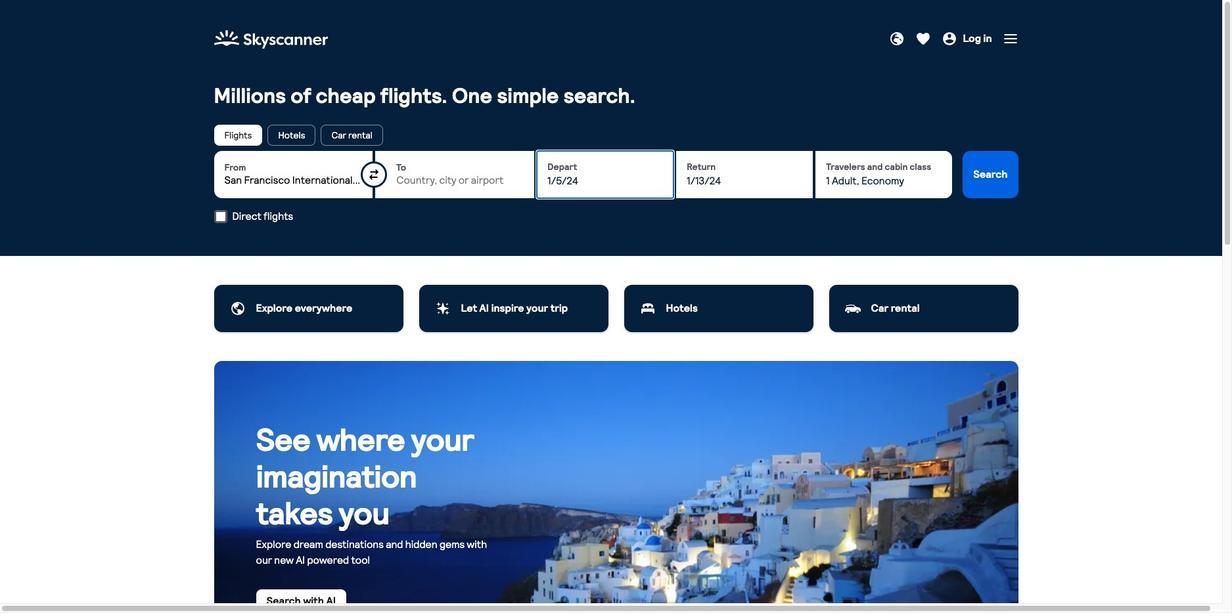 Task type: describe. For each thing, give the bounding box(es) containing it.
skyscanner home image
[[214, 26, 328, 53]]

swap origin and destination image
[[369, 169, 379, 180]]

Country, city or airport text field
[[224, 174, 362, 188]]

regional settings image
[[890, 31, 905, 47]]



Task type: vqa. For each thing, say whether or not it's contained in the screenshot.
rtl support__NTFhM image inside Tijuana (TIJ) Mexico element
no



Task type: locate. For each thing, give the bounding box(es) containing it.
saved flights image
[[916, 31, 932, 47]]

Country, city or airport text field
[[397, 174, 524, 188]]

tab list
[[214, 125, 1019, 146]]

Direct flights checkbox
[[214, 210, 227, 223]]

open menu image
[[1003, 31, 1019, 47]]



